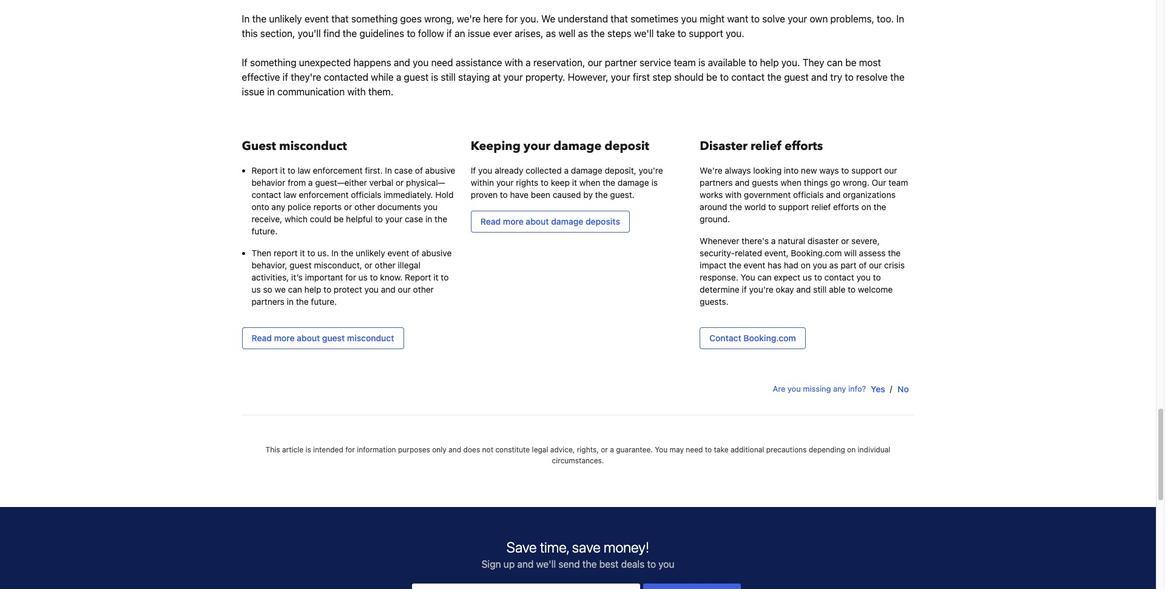 Task type: vqa. For each thing, say whether or not it's contained in the screenshot.
9 to the bottom
no



Task type: describe. For each thing, give the bounding box(es) containing it.
disaster relief efforts
[[700, 138, 824, 154]]

1 that from the left
[[332, 13, 349, 24]]

time,
[[540, 539, 569, 556]]

you up the welcome
[[857, 272, 871, 282]]

and right happens
[[394, 57, 410, 68]]

1 horizontal spatial with
[[505, 57, 524, 68]]

in right too.
[[897, 13, 905, 24]]

to inside this article is intended for information purposes only and does not constitute legal advice, rights, or a guarantee​. ​​you may need to take additional precautions depending on individual circumstances.
[[705, 445, 712, 454]]

abusive inside report it to law enforcement first. in case of abusive behavior from a guest—either verbal or physical— contact law enforcement officials immediately. hold onto any police reports or other documents you receive, which could be helpful to your case in the future.
[[425, 165, 456, 175]]

you
[[741, 272, 756, 282]]

something inside the in the unlikely event that something goes wrong, we're here for you. we understand that sometimes you might want to solve your own problems, too. in this section, you'll find the guidelines to follow if an issue ever arises, as well as the steps we'll take to support you.
[[352, 13, 398, 24]]

your down partner
[[611, 72, 631, 83]]

to down "government"
[[769, 202, 777, 212]]

best
[[600, 559, 619, 570]]

purposes
[[398, 445, 430, 454]]

from
[[288, 177, 306, 188]]

to right available
[[749, 57, 758, 68]]

should
[[675, 72, 704, 83]]

documents
[[378, 202, 421, 212]]

your up collected on the top left
[[524, 138, 551, 154]]

0 vertical spatial misconduct
[[279, 138, 347, 154]]

missing
[[804, 384, 832, 394]]

be inside report it to law enforcement first. in case of abusive behavior from a guest—either verbal or physical— contact law enforcement officials immediately. hold onto any police reports or other documents you receive, which could be helpful to your case in the future.
[[334, 214, 344, 224]]

receive,
[[252, 214, 282, 224]]

to left us.
[[307, 248, 315, 258]]

you inside then report it to us. in the unlikely event of abusive behavior, guest misconduct, or other illegal activities, it's important for us to know. report it to us so we can help to protect you and our other partners in the future.
[[365, 284, 379, 295]]

1 horizontal spatial you.
[[726, 28, 745, 39]]

partners inside we're always looking into new ways to support our partners and guests when things go wrong. our team works with government officials and organizations around the world to support relief efforts on the ground.
[[700, 177, 733, 188]]

damage up guest.
[[618, 177, 650, 188]]

our inside the if something unexpected happens and you need assistance with a reservation, our partner service team is available to help you. they can be most effective if they're contacted while a guest is still staying at your property. however, your first step should be to contact the guest and try to resolve the issue in communication with them.
[[588, 57, 603, 68]]

the up "misconduct,"
[[341, 248, 354, 258]]

there's
[[742, 236, 769, 246]]

and inside whenever there's a natural disaster or severe, security-related event, booking.com will assess the impact the event has had on you as part of our crisis response. you can expect us to contact you to determine if you're okay and still able to welcome guests.
[[797, 284, 811, 295]]

section,
[[261, 28, 295, 39]]

and down they
[[812, 72, 828, 83]]

the down organizations
[[874, 202, 887, 212]]

any inside are you missing any info? yes / no
[[834, 384, 847, 394]]

0 horizontal spatial efforts
[[785, 138, 824, 154]]

they
[[803, 57, 825, 68]]

hold
[[436, 189, 454, 200]]

a inside whenever there's a natural disaster or severe, security-related event, booking.com will assess the impact the event has had on you as part of our crisis response. you can expect us to contact you to determine if you're okay and still able to welcome guests.
[[772, 236, 776, 246]]

is inside this article is intended for information purposes only and does not constitute legal advice, rights, or a guarantee​. ​​you may need to take additional precautions depending on individual circumstances.
[[306, 445, 311, 454]]

legal
[[532, 445, 549, 454]]

the right find
[[343, 28, 357, 39]]

the right resolve at the right top
[[891, 72, 905, 83]]

too.
[[877, 13, 894, 24]]

helpful
[[346, 214, 373, 224]]

contact booking.com link
[[700, 327, 806, 349]]

reservation,
[[534, 57, 586, 68]]

to left have
[[500, 189, 508, 200]]

1 vertical spatial enforcement
[[299, 189, 349, 200]]

you inside the if something unexpected happens and you need assistance with a reservation, our partner service team is available to help you. they can be most effective if they're contacted while a guest is still staying at your property. however, your first step should be to contact the guest and try to resolve the issue in communication with them.
[[413, 57, 429, 68]]

it right know.
[[434, 272, 439, 282]]

2 horizontal spatial support
[[852, 165, 883, 175]]

damage down the caused
[[552, 216, 584, 227]]

send
[[559, 559, 580, 570]]

it inside if you already collected a damage deposit, you're within your rights to keep it when the damage is proven to have been caused by the guest.
[[572, 177, 577, 188]]

still inside whenever there's a natural disaster or severe, security-related event, booking.com will assess the impact the event has had on you as part of our crisis response. you can expect us to contact you to determine if you're okay and still able to welcome guests.
[[814, 284, 827, 295]]

for inside this article is intended for information purposes only and does not constitute legal advice, rights, or a guarantee​. ​​you may need to take additional precautions depending on individual circumstances.
[[346, 445, 355, 454]]

to right try
[[845, 72, 854, 83]]

of inside report it to law enforcement first. in case of abusive behavior from a guest—either verbal or physical— contact law enforcement officials immediately. hold onto any police reports or other documents you receive, which could be helpful to your case in the future.
[[415, 165, 423, 175]]

0 vertical spatial enforcement
[[313, 165, 363, 175]]

1 vertical spatial other
[[375, 260, 396, 270]]

by
[[584, 189, 593, 200]]

deposit,
[[605, 165, 637, 175]]

about for misconduct
[[297, 333, 320, 343]]

been
[[531, 189, 551, 200]]

police
[[288, 202, 311, 212]]

0 vertical spatial you.
[[521, 13, 539, 24]]

we'll inside the in the unlikely event that something goes wrong, we're here for you. we understand that sometimes you might want to solve your own problems, too. in this section, you'll find the guidelines to follow if an issue ever arises, as well as the steps we'll take to support you.
[[634, 28, 654, 39]]

save time, save money! sign up and we'll send the best deals to you
[[482, 539, 675, 570]]

no
[[898, 384, 910, 394]]

more for keeping
[[503, 216, 524, 227]]

booking.com inside whenever there's a natural disaster or severe, security-related event, booking.com will assess the impact the event has had on you as part of our crisis response. you can expect us to contact you to determine if you're okay and still able to welcome guests.
[[791, 248, 842, 258]]

with inside we're always looking into new ways to support our partners and guests when things go wrong. our team works with government officials and organizations around the world to support relief efforts on the ground.
[[726, 189, 742, 200]]

us inside whenever there's a natural disaster or severe, security-related event, booking.com will assess the impact the event has had on you as part of our crisis response. you can expect us to contact you to determine if you're okay and still able to welcome guests.
[[803, 272, 813, 282]]

guest down they
[[785, 72, 809, 83]]

are
[[773, 384, 786, 394]]

to right expect
[[815, 272, 823, 282]]

could
[[310, 214, 332, 224]]

unexpected
[[299, 57, 351, 68]]

to left know.
[[370, 272, 378, 282]]

guests
[[752, 177, 779, 188]]

future. for receive,
[[252, 226, 278, 236]]

steps
[[608, 28, 632, 39]]

while
[[371, 72, 394, 83]]

0 vertical spatial be
[[846, 57, 857, 68]]

guest right while
[[404, 72, 429, 83]]

your inside if you already collected a damage deposit, you're within your rights to keep it when the damage is proven to have been caused by the guest.
[[497, 177, 514, 188]]

want
[[728, 13, 749, 24]]

money!
[[604, 539, 650, 556]]

most
[[860, 57, 882, 68]]

1 vertical spatial misconduct
[[347, 333, 394, 343]]

about for your
[[526, 216, 549, 227]]

to down collected on the top left
[[541, 177, 549, 188]]

1 vertical spatial law
[[284, 189, 297, 200]]

to down goes
[[407, 28, 416, 39]]

help inside then report it to us. in the unlikely event of abusive behavior, guest misconduct, or other illegal activities, it's important for us to know. report it to us so we can help to protect you and our other partners in the future.
[[305, 284, 321, 295]]

part
[[841, 260, 857, 270]]

read for guest
[[252, 333, 272, 343]]

for inside then report it to us. in the unlikely event of abusive behavior, guest misconduct, or other illegal activities, it's important for us to know. report it to us so we can help to protect you and our other partners in the future.
[[346, 272, 356, 282]]

the right by at the top right of the page
[[596, 189, 608, 200]]

know.
[[380, 272, 403, 282]]

circumstances.
[[552, 456, 604, 465]]

article
[[282, 445, 304, 454]]

physical—
[[406, 177, 446, 188]]

a inside this article is intended for information purposes only and does not constitute legal advice, rights, or a guarantee​. ​​you may need to take additional precautions depending on individual circumstances.
[[610, 445, 614, 454]]

things
[[804, 177, 829, 188]]

works
[[700, 189, 723, 200]]

save
[[573, 539, 601, 556]]

read more about guest misconduct
[[252, 333, 394, 343]]

deposits
[[586, 216, 621, 227]]

not
[[482, 445, 494, 454]]

0 horizontal spatial as
[[546, 28, 556, 39]]

the down solve
[[768, 72, 782, 83]]

2 vertical spatial other
[[413, 284, 434, 295]]

still inside the if something unexpected happens and you need assistance with a reservation, our partner service team is available to help you. they can be most effective if they're contacted while a guest is still staying at your property. however, your first step should be to contact the guest and try to resolve the issue in communication with them.
[[441, 72, 456, 83]]

so
[[263, 284, 273, 295]]

0 horizontal spatial with
[[348, 86, 366, 97]]

already
[[495, 165, 524, 175]]

read more about guest misconduct link
[[242, 327, 404, 349]]

contact inside report it to law enforcement first. in case of abusive behavior from a guest—either verbal or physical— contact law enforcement officials immediately. hold onto any police reports or other documents you receive, which could be helpful to your case in the future.
[[252, 189, 282, 200]]

to down sometimes
[[678, 28, 687, 39]]

in inside report it to law enforcement first. in case of abusive behavior from a guest—either verbal or physical— contact law enforcement officials immediately. hold onto any police reports or other documents you receive, which could be helpful to your case in the future.
[[385, 165, 392, 175]]

the down understand
[[591, 28, 605, 39]]

into
[[784, 165, 799, 175]]

to right ways
[[842, 165, 850, 175]]

and inside save time, save money! sign up and we'll send the best deals to you
[[518, 559, 534, 570]]

1 horizontal spatial law
[[298, 165, 311, 175]]

severe,
[[852, 236, 880, 246]]

activities,
[[252, 272, 289, 282]]

can inside the if something unexpected happens and you need assistance with a reservation, our partner service team is available to help you. they can be most effective if they're contacted while a guest is still staying at your property. however, your first step should be to contact the guest and try to resolve the issue in communication with them.
[[828, 57, 843, 68]]

is inside if you already collected a damage deposit, you're within your rights to keep it when the damage is proven to have been caused by the guest.
[[652, 177, 658, 188]]

guests.
[[700, 296, 729, 307]]

can inside whenever there's a natural disaster or severe, security-related event, booking.com will assess the impact the event has had on you as part of our crisis response. you can expect us to contact you to determine if you're okay and still able to welcome guests.
[[758, 272, 772, 282]]

behavior
[[252, 177, 286, 188]]

1 horizontal spatial us
[[359, 272, 368, 282]]

of inside then report it to us. in the unlikely event of abusive behavior, guest misconduct, or other illegal activities, it's important for us to know. report it to us so we can help to protect you and our other partners in the future.
[[412, 248, 420, 258]]

if inside whenever there's a natural disaster or severe, security-related event, booking.com will assess the impact the event has had on you as part of our crisis response. you can expect us to contact you to determine if you're okay and still able to welcome guests.
[[742, 284, 747, 295]]

when inside we're always looking into new ways to support our partners and guests when things go wrong. our team works with government officials and organizations around the world to support relief efforts on the ground.
[[781, 177, 802, 188]]

if inside the in the unlikely event that something goes wrong, we're here for you. we understand that sometimes you might want to solve your own problems, too. in this section, you'll find the guidelines to follow if an issue ever arises, as well as the steps we'll take to support you.
[[447, 28, 452, 39]]

event inside then report it to us. in the unlikely event of abusive behavior, guest misconduct, or other illegal activities, it's important for us to know. report it to us so we can help to protect you and our other partners in the future.
[[388, 248, 409, 258]]

only
[[432, 445, 447, 454]]

to right the helpful
[[375, 214, 383, 224]]

our
[[872, 177, 887, 188]]

we're always looking into new ways to support our partners and guests when things go wrong. our team works with government officials and organizations around the world to support relief efforts on the ground.
[[700, 165, 909, 224]]

the up this
[[252, 13, 267, 24]]

okay
[[776, 284, 795, 295]]

always
[[725, 165, 751, 175]]

to right know.
[[441, 272, 449, 282]]

you're inside if you already collected a damage deposit, you're within your rights to keep it when the damage is proven to have been caused by the guest.
[[639, 165, 664, 175]]

additional
[[731, 445, 765, 454]]

contact inside whenever there's a natural disaster or severe, security-related event, booking.com will assess the impact the event has had on you as part of our crisis response. you can expect us to contact you to determine if you're okay and still able to welcome guests.
[[825, 272, 855, 282]]

misconduct,
[[314, 260, 362, 270]]

1 vertical spatial be
[[707, 72, 718, 83]]

report inside then report it to us. in the unlikely event of abusive behavior, guest misconduct, or other illegal activities, it's important for us to know. report it to us so we can help to protect you and our other partners in the future.
[[405, 272, 431, 282]]

your inside report it to law enforcement first. in case of abusive behavior from a guest—either verbal or physical— contact law enforcement officials immediately. hold onto any police reports or other documents you receive, which could be helpful to your case in the future.
[[385, 214, 403, 224]]

officials inside we're always looking into new ways to support our partners and guests when things go wrong. our team works with government officials and organizations around the world to support relief efforts on the ground.
[[794, 189, 824, 200]]

determine
[[700, 284, 740, 295]]

you inside are you missing any info? yes / no
[[788, 384, 801, 394]]

communication
[[278, 86, 345, 97]]

around
[[700, 202, 728, 212]]

which
[[285, 214, 308, 224]]

to right want
[[751, 13, 760, 24]]

contact booking.com
[[710, 333, 797, 343]]

a right while
[[396, 72, 402, 83]]

our inside then report it to us. in the unlikely event of abusive behavior, guest misconduct, or other illegal activities, it's important for us to know. report it to us so we can help to protect you and our other partners in the future.
[[398, 284, 411, 295]]

within
[[471, 177, 494, 188]]

go
[[831, 177, 841, 188]]

to up from on the top
[[288, 165, 296, 175]]

expect
[[774, 272, 801, 282]]

assess
[[860, 248, 886, 258]]

you inside report it to law enforcement first. in case of abusive behavior from a guest—either verbal or physical— contact law enforcement officials immediately. hold onto any police reports or other documents you receive, which could be helpful to your case in the future.
[[424, 202, 438, 212]]

damage up by at the top right of the page
[[571, 165, 603, 175]]

future. for help
[[311, 296, 337, 307]]

need inside this article is intended for information purposes only and does not constitute legal advice, rights, or a guarantee​. ​​you may need to take additional precautions depending on individual circumstances.
[[686, 445, 703, 454]]

to up the welcome
[[874, 272, 881, 282]]

when inside if you already collected a damage deposit, you're within your rights to keep it when the damage is proven to have been caused by the guest.
[[580, 177, 601, 188]]

this article is intended for information purposes only and does not constitute legal advice, rights, or a guarantee​. ​​you may need to take additional precautions depending on individual circumstances.
[[266, 445, 891, 465]]

contact inside the if something unexpected happens and you need assistance with a reservation, our partner service team is available to help you. they can be most effective if they're contacted while a guest is still staying at your property. however, your first step should be to contact the guest and try to resolve the issue in communication with them.
[[732, 72, 765, 83]]

related
[[735, 248, 763, 258]]

our inside whenever there's a natural disaster or severe, security-related event, booking.com will assess the impact the event has had on you as part of our crisis response. you can expect us to contact you to determine if you're okay and still able to welcome guests.
[[870, 260, 883, 270]]

first.
[[365, 165, 383, 175]]

important
[[305, 272, 343, 282]]

solve
[[763, 13, 786, 24]]

the down "deposit,"
[[603, 177, 616, 188]]

advice,
[[551, 445, 575, 454]]

arises,
[[515, 28, 544, 39]]

you inside the in the unlikely event that something goes wrong, we're here for you. we understand that sometimes you might want to solve your own problems, too. in this section, you'll find the guidelines to follow if an issue ever arises, as well as the steps we'll take to support you.
[[682, 13, 698, 24]]

partner
[[605, 57, 637, 68]]

1 vertical spatial case
[[405, 214, 423, 224]]

well
[[559, 28, 576, 39]]



Task type: locate. For each thing, give the bounding box(es) containing it.
save
[[507, 539, 537, 556]]

service
[[640, 57, 672, 68]]

future. inside report it to law enforcement first. in case of abusive behavior from a guest—either verbal or physical— contact law enforcement officials immediately. hold onto any police reports or other documents you receive, which could be helpful to your case in the future.
[[252, 226, 278, 236]]

on down organizations
[[862, 202, 872, 212]]

the up the crisis at the top right of page
[[889, 248, 901, 258]]

1 horizontal spatial if
[[447, 28, 452, 39]]

for inside the in the unlikely event that something goes wrong, we're here for you. we understand that sometimes you might want to solve your own problems, too. in this section, you'll find the guidelines to follow if an issue ever arises, as well as the steps we'll take to support you.
[[506, 13, 518, 24]]

0 horizontal spatial law
[[284, 189, 297, 200]]

response.
[[700, 272, 739, 282]]

deals
[[622, 559, 645, 570]]

on inside we're always looking into new ways to support our partners and guests when things go wrong. our team works with government officials and organizations around the world to support relief efforts on the ground.
[[862, 202, 872, 212]]

unlikely up know.
[[356, 248, 385, 258]]

we'll
[[634, 28, 654, 39], [537, 559, 556, 570]]

for up ever
[[506, 13, 518, 24]]

you. inside the if something unexpected happens and you need assistance with a reservation, our partner service team is available to help you. they can be most effective if they're contacted while a guest is still staying at your property. however, your first step should be to contact the guest and try to resolve the issue in communication with them.
[[782, 57, 801, 68]]

officials down things
[[794, 189, 824, 200]]

be
[[846, 57, 857, 68], [707, 72, 718, 83], [334, 214, 344, 224]]

relief inside we're always looking into new ways to support our partners and guests when things go wrong. our team works with government officials and organizations around the world to support relief efforts on the ground.
[[812, 202, 831, 212]]

as left part
[[830, 260, 839, 270]]

0 horizontal spatial be
[[334, 214, 344, 224]]

1 vertical spatial you.
[[726, 28, 745, 39]]

for up protect
[[346, 272, 356, 282]]

a up the event,
[[772, 236, 776, 246]]

with right works
[[726, 189, 742, 200]]

contact down available
[[732, 72, 765, 83]]

you right deals
[[659, 559, 675, 570]]

can inside then report it to us. in the unlikely event of abusive behavior, guest misconduct, or other illegal activities, it's important for us to know. report it to us so we can help to protect you and our other partners in the future.
[[288, 284, 302, 295]]

1 horizontal spatial as
[[578, 28, 589, 39]]

or inside this article is intended for information purposes only and does not constitute legal advice, rights, or a guarantee​. ​​you may need to take additional precautions depending on individual circumstances.
[[601, 445, 608, 454]]

0 horizontal spatial something
[[250, 57, 297, 68]]

welcome
[[859, 284, 893, 295]]

or right "misconduct,"
[[365, 260, 373, 270]]

can up try
[[828, 57, 843, 68]]

as inside whenever there's a natural disaster or severe, security-related event, booking.com will assess the impact the event has had on you as part of our crisis response. you can expect us to contact you to determine if you're okay and still able to welcome guests.
[[830, 260, 839, 270]]

a inside report it to law enforcement first. in case of abusive behavior from a guest—either verbal or physical— contact law enforcement officials immediately. hold onto any police reports or other documents you receive, which could be helpful to your case in the future.
[[308, 177, 313, 188]]

and inside then report it to us. in the unlikely event of abusive behavior, guest misconduct, or other illegal activities, it's important for us to know. report it to us so we can help to protect you and our other partners in the future.
[[381, 284, 396, 295]]

if something unexpected happens and you need assistance with a reservation, our partner service team is available to help you. they can be most effective if they're contacted while a guest is still staying at your property. however, your first step should be to contact the guest and try to resolve the issue in communication with them.
[[242, 57, 905, 97]]

2 horizontal spatial if
[[742, 284, 747, 295]]

issue inside the in the unlikely event that something goes wrong, we're here for you. we understand that sometimes you might want to solve your own problems, too. in this section, you'll find the guidelines to follow if an issue ever arises, as well as the steps we'll take to support you.
[[468, 28, 491, 39]]

0 horizontal spatial more
[[274, 333, 295, 343]]

0 vertical spatial event
[[305, 13, 329, 24]]

future. inside then report it to us. in the unlikely event of abusive behavior, guest misconduct, or other illegal activities, it's important for us to know. report it to us so we can help to protect you and our other partners in the future.
[[311, 296, 337, 307]]

it inside report it to law enforcement first. in case of abusive behavior from a guest—either verbal or physical— contact law enforcement officials immediately. hold onto any police reports or other documents you receive, which could be helpful to your case in the future.
[[280, 165, 285, 175]]

your down the documents
[[385, 214, 403, 224]]

booking.com right the contact
[[744, 333, 797, 343]]

0 vertical spatial unlikely
[[269, 13, 302, 24]]

the down it's
[[296, 296, 309, 307]]

0 horizontal spatial help
[[305, 284, 321, 295]]

then report it to us. in the unlikely event of abusive behavior, guest misconduct, or other illegal activities, it's important for us to know. report it to us so we can help to protect you and our other partners in the future.
[[252, 248, 452, 307]]

contact
[[710, 333, 742, 343]]

if for in the unlikely event that something goes wrong, we're here for you. we understand that sometimes you might want to solve your own problems, too. in this section, you'll find the guidelines to follow if an issue ever arises, as well as the steps we'll take to support you.
[[242, 57, 248, 68]]

unlikely up section,
[[269, 13, 302, 24]]

looking
[[754, 165, 782, 175]]

0 vertical spatial about
[[526, 216, 549, 227]]

0 vertical spatial efforts
[[785, 138, 824, 154]]

rights
[[516, 177, 539, 188]]

2 vertical spatial can
[[288, 284, 302, 295]]

your
[[788, 13, 808, 24], [504, 72, 523, 83], [611, 72, 631, 83], [524, 138, 551, 154], [497, 177, 514, 188], [385, 214, 403, 224]]

ever
[[493, 28, 512, 39]]

2 vertical spatial contact
[[825, 272, 855, 282]]

0 horizontal spatial report
[[252, 165, 278, 175]]

read for keeping
[[481, 216, 501, 227]]

help right available
[[761, 57, 779, 68]]

to inside save time, save money! sign up and we'll send the best deals to you
[[648, 559, 656, 570]]

behavior,
[[252, 260, 287, 270]]

1 horizontal spatial still
[[814, 284, 827, 295]]

0 horizontal spatial on
[[801, 260, 811, 270]]

in inside then report it to us. in the unlikely event of abusive behavior, guest misconduct, or other illegal activities, it's important for us to know. report it to us so we can help to protect you and our other partners in the future.
[[332, 248, 339, 258]]

2 when from the left
[[781, 177, 802, 188]]

you'll
[[298, 28, 321, 39]]

2 horizontal spatial be
[[846, 57, 857, 68]]

1 vertical spatial you're
[[750, 284, 774, 295]]

booking.com down disaster
[[791, 248, 842, 258]]

event up you'll
[[305, 13, 329, 24]]

need down the follow
[[431, 57, 453, 68]]

0 vertical spatial case
[[395, 165, 413, 175]]

relief down things
[[812, 202, 831, 212]]

1 vertical spatial issue
[[242, 86, 265, 97]]

problems,
[[831, 13, 875, 24]]

resolve
[[857, 72, 888, 83]]

enforcement up reports
[[299, 189, 349, 200]]

case
[[395, 165, 413, 175], [405, 214, 423, 224]]

abusive
[[425, 165, 456, 175], [422, 248, 452, 258]]

0 horizontal spatial support
[[689, 28, 724, 39]]

them.
[[369, 86, 394, 97]]

that up find
[[332, 13, 349, 24]]

or right the 'rights,' on the bottom
[[601, 445, 608, 454]]

and down go
[[827, 189, 841, 200]]

on inside whenever there's a natural disaster or severe, security-related event, booking.com will assess the impact the event has had on you as part of our crisis response. you can expect us to contact you to determine if you're okay and still able to welcome guests.
[[801, 260, 811, 270]]

if up within
[[471, 165, 476, 175]]

other inside report it to law enforcement first. in case of abusive behavior from a guest—either verbal or physical— contact law enforcement officials immediately. hold onto any police reports or other documents you receive, which could be helpful to your case in the future.
[[355, 202, 375, 212]]

1 vertical spatial help
[[305, 284, 321, 295]]

staying
[[459, 72, 490, 83]]

when
[[580, 177, 601, 188], [781, 177, 802, 188]]

verbal
[[370, 177, 394, 188]]

and inside this article is intended for information purposes only and does not constitute legal advice, rights, or a guarantee​. ​​you may need to take additional precautions depending on individual circumstances.
[[449, 445, 462, 454]]

report inside report it to law enforcement first. in case of abusive behavior from a guest—either verbal or physical— contact law enforcement officials immediately. hold onto any police reports or other documents you receive, which could be helpful to your case in the future.
[[252, 165, 278, 175]]

guidelines
[[360, 28, 405, 39]]

take inside this article is intended for information purposes only and does not constitute legal advice, rights, or a guarantee​. ​​you may need to take additional precautions depending on individual circumstances.
[[714, 445, 729, 454]]

when down into
[[781, 177, 802, 188]]

you.
[[521, 13, 539, 24], [726, 28, 745, 39], [782, 57, 801, 68]]

with
[[505, 57, 524, 68], [348, 86, 366, 97], [726, 189, 742, 200]]

1 vertical spatial we'll
[[537, 559, 556, 570]]

partners inside then report it to us. in the unlikely event of abusive behavior, guest misconduct, or other illegal activities, it's important for us to know. report it to us so we can help to protect you and our other partners in the future.
[[252, 296, 285, 307]]

officials
[[351, 189, 382, 200], [794, 189, 824, 200]]

unlikely inside then report it to us. in the unlikely event of abusive behavior, guest misconduct, or other illegal activities, it's important for us to know. report it to us so we can help to protect you and our other partners in the future.
[[356, 248, 385, 258]]

1 vertical spatial take
[[714, 445, 729, 454]]

a up keep
[[564, 165, 569, 175]]

1 vertical spatial abusive
[[422, 248, 452, 258]]

1 vertical spatial if
[[283, 72, 288, 83]]

if
[[447, 28, 452, 39], [283, 72, 288, 83], [742, 284, 747, 295]]

you're right "deposit,"
[[639, 165, 664, 175]]

then
[[252, 248, 272, 258]]

if
[[242, 57, 248, 68], [471, 165, 476, 175]]

more for guest
[[274, 333, 295, 343]]

your inside the in the unlikely event that something goes wrong, we're here for you. we understand that sometimes you might want to solve your own problems, too. in this section, you'll find the guidelines to follow if an issue ever arises, as well as the steps we'll take to support you.
[[788, 13, 808, 24]]

a up property.
[[526, 57, 531, 68]]

to right may at bottom right
[[705, 445, 712, 454]]

you inside if you already collected a damage deposit, you're within your rights to keep it when the damage is proven to have been caused by the guest.
[[479, 165, 493, 175]]

other up the helpful
[[355, 202, 375, 212]]

0 horizontal spatial if
[[242, 57, 248, 68]]

and down know.
[[381, 284, 396, 295]]

and
[[394, 57, 410, 68], [812, 72, 828, 83], [736, 177, 750, 188], [827, 189, 841, 200], [381, 284, 396, 295], [797, 284, 811, 295], [449, 445, 462, 454], [518, 559, 534, 570]]

2 vertical spatial with
[[726, 189, 742, 200]]

0 vertical spatial any
[[272, 202, 286, 212]]

in for report it to law enforcement first. in case of abusive behavior from a guest—either verbal or physical— contact law enforcement officials immediately. hold onto any police reports or other documents you receive, which could be helpful to your case in the future.
[[426, 214, 433, 224]]

of inside whenever there's a natural disaster or severe, security-related event, booking.com will assess the impact the event has had on you as part of our crisis response. you can expect us to contact you to determine if you're okay and still able to welcome guests.
[[859, 260, 867, 270]]

might
[[700, 13, 725, 24]]

whenever there's a natural disaster or severe, security-related event, booking.com will assess the impact the event has had on you as part of our crisis response. you can expect us to contact you to determine if you're okay and still able to welcome guests.
[[700, 236, 905, 307]]

or up immediately.
[[396, 177, 404, 188]]

more inside read more about guest misconduct link
[[274, 333, 295, 343]]

1 vertical spatial booking.com
[[744, 333, 797, 343]]

it up 'behavior'
[[280, 165, 285, 175]]

0 horizontal spatial relief
[[751, 138, 782, 154]]

2 horizontal spatial us
[[803, 272, 813, 282]]

if down you
[[742, 284, 747, 295]]

any inside report it to law enforcement first. in case of abusive behavior from a guest—either verbal or physical— contact law enforcement officials immediately. hold onto any police reports or other documents you receive, which could be helpful to your case in the future.
[[272, 202, 286, 212]]

to right able
[[848, 284, 856, 295]]

event,
[[765, 248, 789, 258]]

other
[[355, 202, 375, 212], [375, 260, 396, 270], [413, 284, 434, 295]]

a inside if you already collected a damage deposit, you're within your rights to keep it when the damage is proven to have been caused by the guest.
[[564, 165, 569, 175]]

0 horizontal spatial us
[[252, 284, 261, 295]]

0 vertical spatial contact
[[732, 72, 765, 83]]

crisis
[[885, 260, 905, 270]]

issue
[[468, 28, 491, 39], [242, 86, 265, 97]]

any left info?
[[834, 384, 847, 394]]

1 vertical spatial contact
[[252, 189, 282, 200]]

1 horizontal spatial team
[[889, 177, 909, 188]]

officials down "verbal"
[[351, 189, 382, 200]]

0 vertical spatial with
[[505, 57, 524, 68]]

0 horizontal spatial need
[[431, 57, 453, 68]]

of up physical—
[[415, 165, 423, 175]]

protect
[[334, 284, 362, 295]]

2 that from the left
[[611, 13, 628, 24]]

1 vertical spatial for
[[346, 272, 356, 282]]

when up by at the top right of the page
[[580, 177, 601, 188]]

1 vertical spatial still
[[814, 284, 827, 295]]

able
[[830, 284, 846, 295]]

1 vertical spatial if
[[471, 165, 476, 175]]

rights,
[[577, 445, 599, 454]]

0 vertical spatial partners
[[700, 177, 733, 188]]

your right at
[[504, 72, 523, 83]]

an
[[455, 28, 466, 39]]

first
[[633, 72, 650, 83]]

partners down the "so"
[[252, 296, 285, 307]]

and down always
[[736, 177, 750, 188]]

2 vertical spatial event
[[744, 260, 766, 270]]

0 horizontal spatial event
[[305, 13, 329, 24]]

we
[[542, 13, 556, 24]]

help down important
[[305, 284, 321, 295]]

partners up works
[[700, 177, 733, 188]]

and right up
[[518, 559, 534, 570]]

or inside whenever there's a natural disaster or severe, security-related event, booking.com will assess the impact the event has had on you as part of our crisis response. you can expect us to contact you to determine if you're okay and still able to welcome guests.
[[842, 236, 850, 246]]

1 horizontal spatial unlikely
[[356, 248, 385, 258]]

if inside the if something unexpected happens and you need assistance with a reservation, our partner service team is available to help you. they can be most effective if they're contacted while a guest is still staying at your property. however, your first step should be to contact the guest and try to resolve the issue in communication with them.
[[242, 57, 248, 68]]

0 horizontal spatial about
[[297, 333, 320, 343]]

it
[[280, 165, 285, 175], [572, 177, 577, 188], [300, 248, 305, 258], [434, 272, 439, 282]]

1 officials from the left
[[351, 189, 382, 200]]

own
[[810, 13, 828, 24]]

relief up looking
[[751, 138, 782, 154]]

in inside report it to law enforcement first. in case of abusive behavior from a guest—either verbal or physical— contact law enforcement officials immediately. hold onto any police reports or other documents you receive, which could be helpful to your case in the future.
[[426, 214, 433, 224]]

to down available
[[720, 72, 729, 83]]

0 horizontal spatial still
[[441, 72, 456, 83]]

1 when from the left
[[580, 177, 601, 188]]

you inside save time, save money! sign up and we'll send the best deals to you
[[659, 559, 675, 570]]

depending
[[809, 445, 846, 454]]

assistance
[[456, 57, 503, 68]]

to down important
[[324, 284, 332, 295]]

new
[[802, 165, 818, 175]]

0 horizontal spatial read
[[252, 333, 272, 343]]

here
[[484, 13, 503, 24]]

if inside the if something unexpected happens and you need assistance with a reservation, our partner service team is available to help you. they can be most effective if they're contacted while a guest is still staying at your property. however, your first step should be to contact the guest and try to resolve the issue in communication with them.
[[283, 72, 288, 83]]

2 horizontal spatial contact
[[825, 272, 855, 282]]

need inside the if something unexpected happens and you need assistance with a reservation, our partner service team is available to help you. they can be most effective if they're contacted while a guest is still staying at your property. however, your first step should be to contact the guest and try to resolve the issue in communication with them.
[[431, 57, 453, 68]]

0 vertical spatial issue
[[468, 28, 491, 39]]

a left guarantee​.
[[610, 445, 614, 454]]

need right may at bottom right
[[686, 445, 703, 454]]

0 vertical spatial if
[[447, 28, 452, 39]]

1 horizontal spatial report
[[405, 272, 431, 282]]

if left they're
[[283, 72, 288, 83]]

to right deals
[[648, 559, 656, 570]]

wrong,
[[425, 13, 455, 24]]

1 horizontal spatial officials
[[794, 189, 824, 200]]

0 vertical spatial support
[[689, 28, 724, 39]]

1 vertical spatial need
[[686, 445, 703, 454]]

abusive inside then report it to us. in the unlikely event of abusive behavior, guest misconduct, or other illegal activities, it's important for us to know. report it to us so we can help to protect you and our other partners in the future.
[[422, 248, 452, 258]]

individual
[[858, 445, 891, 454]]

0 vertical spatial in
[[267, 86, 275, 97]]

efforts up new
[[785, 138, 824, 154]]

take down sometimes
[[657, 28, 675, 39]]

1 vertical spatial on
[[801, 260, 811, 270]]

future.
[[252, 226, 278, 236], [311, 296, 337, 307]]

if inside if you already collected a damage deposit, you're within your rights to keep it when the damage is proven to have been caused by the guest.
[[471, 165, 476, 175]]

more down have
[[503, 216, 524, 227]]

1 horizontal spatial issue
[[468, 28, 491, 39]]

2 officials from the left
[[794, 189, 824, 200]]

you're down you
[[750, 284, 774, 295]]

guest down protect
[[322, 333, 345, 343]]

ground.
[[700, 214, 731, 224]]

available
[[709, 57, 747, 68]]

wrong.
[[843, 177, 870, 188]]

reports
[[314, 202, 342, 212]]

more
[[503, 216, 524, 227], [274, 333, 295, 343]]

yes button
[[867, 378, 891, 400]]

in up this
[[242, 13, 250, 24]]

misconduct up from on the top
[[279, 138, 347, 154]]

guest
[[242, 138, 276, 154]]

the left world at the right of page
[[730, 202, 743, 212]]

0 horizontal spatial can
[[288, 284, 302, 295]]

more inside read more about damage deposits link
[[503, 216, 524, 227]]

guest—either
[[315, 177, 367, 188]]

in inside the if something unexpected happens and you need assistance with a reservation, our partner service team is available to help you. they can be most effective if they're contacted while a guest is still staying at your property. however, your first step should be to contact the guest and try to resolve the issue in communication with them.
[[267, 86, 275, 97]]

the
[[252, 13, 267, 24], [343, 28, 357, 39], [591, 28, 605, 39], [768, 72, 782, 83], [891, 72, 905, 83], [603, 177, 616, 188], [596, 189, 608, 200], [730, 202, 743, 212], [874, 202, 887, 212], [435, 214, 448, 224], [341, 248, 354, 258], [889, 248, 901, 258], [729, 260, 742, 270], [296, 296, 309, 307], [583, 559, 597, 570]]

efforts down organizations
[[834, 202, 860, 212]]

on left the individual
[[848, 445, 856, 454]]

intended
[[313, 445, 344, 454]]

officials inside report it to law enforcement first. in case of abusive behavior from a guest—either verbal or physical— contact law enforcement officials immediately. hold onto any police reports or other documents you receive, which could be helpful to your case in the future.
[[351, 189, 382, 200]]

1 horizontal spatial something
[[352, 13, 398, 24]]

1 horizontal spatial event
[[388, 248, 409, 258]]

government
[[744, 189, 791, 200]]

does
[[464, 445, 480, 454]]

guest.
[[610, 189, 635, 200]]

2 vertical spatial be
[[334, 214, 344, 224]]

the inside report it to law enforcement first. in case of abusive behavior from a guest—either verbal or physical— contact law enforcement officials immediately. hold onto any police reports or other documents you receive, which could be helpful to your case in the future.
[[435, 214, 448, 224]]

1 vertical spatial with
[[348, 86, 366, 97]]

caused
[[553, 189, 581, 200]]

take left additional
[[714, 445, 729, 454]]

2 vertical spatial of
[[859, 260, 867, 270]]

2 horizontal spatial with
[[726, 189, 742, 200]]

with down ever
[[505, 57, 524, 68]]

2 vertical spatial for
[[346, 445, 355, 454]]

we'll inside save time, save money! sign up and we'll send the best deals to you
[[537, 559, 556, 570]]

issue inside the if something unexpected happens and you need assistance with a reservation, our partner service team is available to help you. they can be most effective if they're contacted while a guest is still staying at your property. however, your first step should be to contact the guest and try to resolve the issue in communication with them.
[[242, 86, 265, 97]]

read
[[481, 216, 501, 227], [252, 333, 272, 343]]

natural
[[779, 236, 806, 246]]

2 vertical spatial if
[[742, 284, 747, 295]]

1 vertical spatial support
[[852, 165, 883, 175]]

1 horizontal spatial help
[[761, 57, 779, 68]]

proven
[[471, 189, 498, 200]]

in for then report it to us. in the unlikely event of abusive behavior, guest misconduct, or other illegal activities, it's important for us to know. report it to us so we can help to protect you and our other partners in the future.
[[287, 296, 294, 307]]

of up illegal
[[412, 248, 420, 258]]

you. up arises,
[[521, 13, 539, 24]]

2 vertical spatial support
[[779, 202, 810, 212]]

event inside whenever there's a natural disaster or severe, security-related event, booking.com will assess the impact the event has had on you as part of our crisis response. you can expect us to contact you to determine if you're okay and still able to welcome guests.
[[744, 260, 766, 270]]

2 horizontal spatial on
[[862, 202, 872, 212]]

you right protect
[[365, 284, 379, 295]]

in inside then report it to us. in the unlikely event of abusive behavior, guest misconduct, or other illegal activities, it's important for us to know. report it to us so we can help to protect you and our other partners in the future.
[[287, 296, 294, 307]]

our inside we're always looking into new ways to support our partners and guests when things go wrong. our team works with government officials and organizations around the world to support relief efforts on the ground.
[[885, 165, 898, 175]]

future. down important
[[311, 296, 337, 307]]

happens
[[354, 57, 392, 68]]

however,
[[568, 72, 609, 83]]

2 horizontal spatial as
[[830, 260, 839, 270]]

deposit
[[605, 138, 650, 154]]

efforts inside we're always looking into new ways to support our partners and guests when things go wrong. our team works with government officials and organizations around the world to support relief efforts on the ground.
[[834, 202, 860, 212]]

damage up if you already collected a damage deposit, you're within your rights to keep it when the damage is proven to have been caused by the guest.
[[554, 138, 602, 154]]

1 vertical spatial read
[[252, 333, 272, 343]]

security-
[[700, 248, 735, 258]]

unlikely inside the in the unlikely event that something goes wrong, we're here for you. we understand that sometimes you might want to solve your own problems, too. in this section, you'll find the guidelines to follow if an issue ever arises, as well as the steps we'll take to support you.
[[269, 13, 302, 24]]

in up "verbal"
[[385, 165, 392, 175]]

sometimes
[[631, 13, 679, 24]]

something up guidelines
[[352, 13, 398, 24]]

illegal
[[398, 260, 421, 270]]

may
[[670, 445, 684, 454]]

help inside the if something unexpected happens and you need assistance with a reservation, our partner service team is available to help you. they can be most effective if they're contacted while a guest is still staying at your property. however, your first step should be to contact the guest and try to resolve the issue in communication with them.
[[761, 57, 779, 68]]

0 horizontal spatial when
[[580, 177, 601, 188]]

0 horizontal spatial that
[[332, 13, 349, 24]]

0 vertical spatial relief
[[751, 138, 782, 154]]

issue down we're at the top of page
[[468, 28, 491, 39]]

0 horizontal spatial you.
[[521, 13, 539, 24]]

Your email address email field
[[412, 584, 640, 589]]

you're inside whenever there's a natural disaster or severe, security-related event, booking.com will assess the impact the event has had on you as part of our crisis response. you can expect us to contact you to determine if you're okay and still able to welcome guests.
[[750, 284, 774, 295]]

law down from on the top
[[284, 189, 297, 200]]

take
[[657, 28, 675, 39], [714, 445, 729, 454]]

case down the documents
[[405, 214, 423, 224]]

1 horizontal spatial be
[[707, 72, 718, 83]]

0 vertical spatial team
[[674, 57, 696, 68]]

if for keeping your damage deposit
[[471, 165, 476, 175]]

1 horizontal spatial need
[[686, 445, 703, 454]]

that up 'steps'
[[611, 13, 628, 24]]

2 vertical spatial you.
[[782, 57, 801, 68]]

on inside this article is intended for information purposes only and does not constitute legal advice, rights, or a guarantee​. ​​you may need to take additional precautions depending on individual circumstances.
[[848, 445, 856, 454]]

partners
[[700, 177, 733, 188], [252, 296, 285, 307]]

team inside we're always looking into new ways to support our partners and guests when things go wrong. our team works with government officials and organizations around the world to support relief efforts on the ground.
[[889, 177, 909, 188]]

us.
[[318, 248, 329, 258]]

take inside the in the unlikely event that something goes wrong, we're here for you. we understand that sometimes you might want to solve your own problems, too. in this section, you'll find the guidelines to follow if an issue ever arises, as well as the steps we'll take to support you.
[[657, 28, 675, 39]]

or up the helpful
[[344, 202, 352, 212]]

in right us.
[[332, 248, 339, 258]]

guest inside then report it to us. in the unlikely event of abusive behavior, guest misconduct, or other illegal activities, it's important for us to know. report it to us so we can help to protect you and our other partners in the future.
[[290, 260, 312, 270]]

1 horizontal spatial support
[[779, 202, 810, 212]]

/
[[891, 384, 893, 394]]

event inside the in the unlikely event that something goes wrong, we're here for you. we understand that sometimes you might want to solve your own problems, too. in this section, you'll find the guidelines to follow if an issue ever arises, as well as the steps we'll take to support you.
[[305, 13, 329, 24]]

1 horizontal spatial any
[[834, 384, 847, 394]]

support inside the in the unlikely event that something goes wrong, we're here for you. we understand that sometimes you might want to solve your own problems, too. in this section, you'll find the guidelines to follow if an issue ever arises, as well as the steps we'll take to support you.
[[689, 28, 724, 39]]

0 horizontal spatial take
[[657, 28, 675, 39]]

team inside the if something unexpected happens and you need assistance with a reservation, our partner service team is available to help you. they can be most effective if they're contacted while a guest is still staying at your property. however, your first step should be to contact the guest and try to resolve the issue in communication with them.
[[674, 57, 696, 68]]

or inside then report it to us. in the unlikely event of abusive behavior, guest misconduct, or other illegal activities, it's important for us to know. report it to us so we can help to protect you and our other partners in the future.
[[365, 260, 373, 270]]

1 vertical spatial in
[[426, 214, 433, 224]]

1 vertical spatial more
[[274, 333, 295, 343]]

you left might
[[682, 13, 698, 24]]

be down reports
[[334, 214, 344, 224]]

the up you
[[729, 260, 742, 270]]

it right 'report'
[[300, 248, 305, 258]]

our
[[588, 57, 603, 68], [885, 165, 898, 175], [870, 260, 883, 270], [398, 284, 411, 295]]

try
[[831, 72, 843, 83]]

2 horizontal spatial event
[[744, 260, 766, 270]]

up
[[504, 559, 515, 570]]

you down disaster
[[813, 260, 828, 270]]

2 vertical spatial on
[[848, 445, 856, 454]]

as
[[546, 28, 556, 39], [578, 28, 589, 39], [830, 260, 839, 270]]

with down contacted at left top
[[348, 86, 366, 97]]

the inside save time, save money! sign up and we'll send the best deals to you
[[583, 559, 597, 570]]

something inside the if something unexpected happens and you need assistance with a reservation, our partner service team is available to help you. they can be most effective if they're contacted while a guest is still staying at your property. however, your first step should be to contact the guest and try to resolve the issue in communication with them.
[[250, 57, 297, 68]]

1 vertical spatial something
[[250, 57, 297, 68]]

1 horizontal spatial relief
[[812, 202, 831, 212]]



